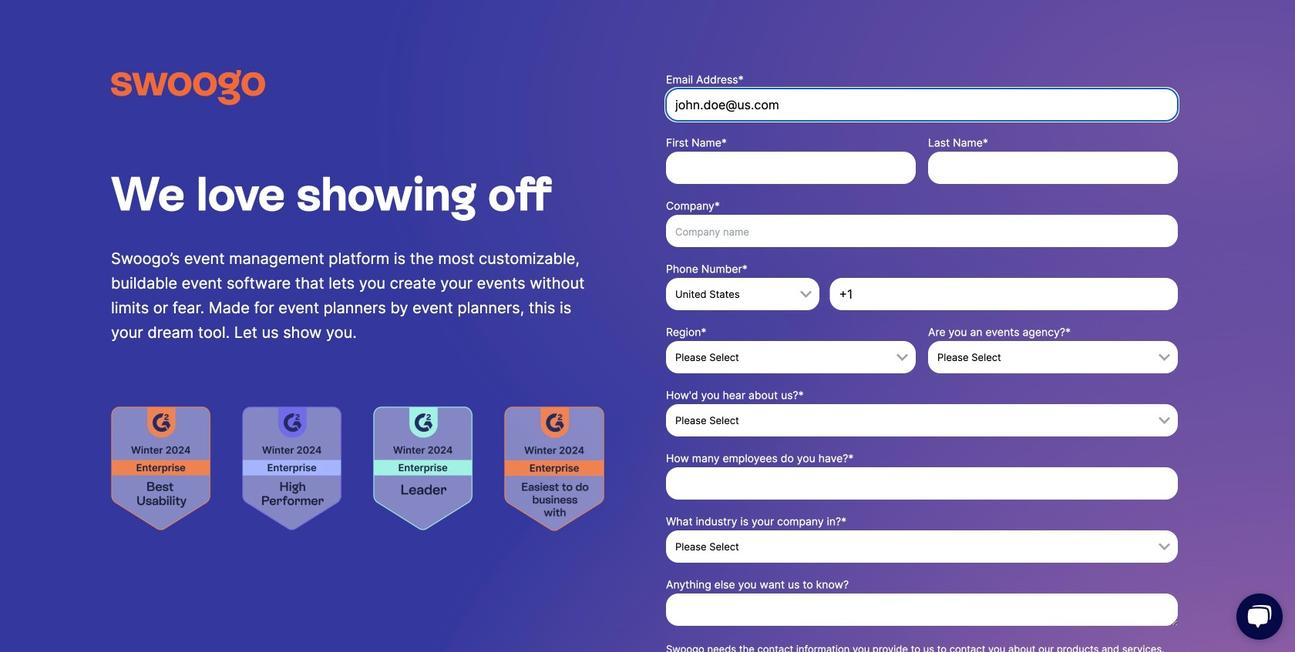 Task type: locate. For each thing, give the bounding box(es) containing it.
None number field
[[666, 468, 1178, 500]]

Company name text field
[[666, 215, 1178, 247]]

dialog
[[0, 0, 1295, 653]]

None telephone field
[[830, 278, 1178, 311]]

Work email address email field
[[666, 89, 1178, 121]]

None text field
[[666, 152, 916, 184], [928, 152, 1178, 184], [666, 594, 1178, 627], [666, 152, 916, 184], [928, 152, 1178, 184], [666, 594, 1178, 627]]

chat widget region
[[1218, 579, 1295, 653]]



Task type: vqa. For each thing, say whether or not it's contained in the screenshot.
Swoogo G2 Review: Enterprise Leader Image
yes



Task type: describe. For each thing, give the bounding box(es) containing it.
swoogo g2 review: enterprises say swoogo is easy to do business with image
[[504, 407, 604, 532]]

swoogo g2 review: enterprise leader image
[[373, 407, 473, 531]]

swoogo g2 review: enterprise best usability image
[[111, 407, 211, 531]]

swoogo g2 review: enterprise high performer image
[[242, 407, 342, 531]]



